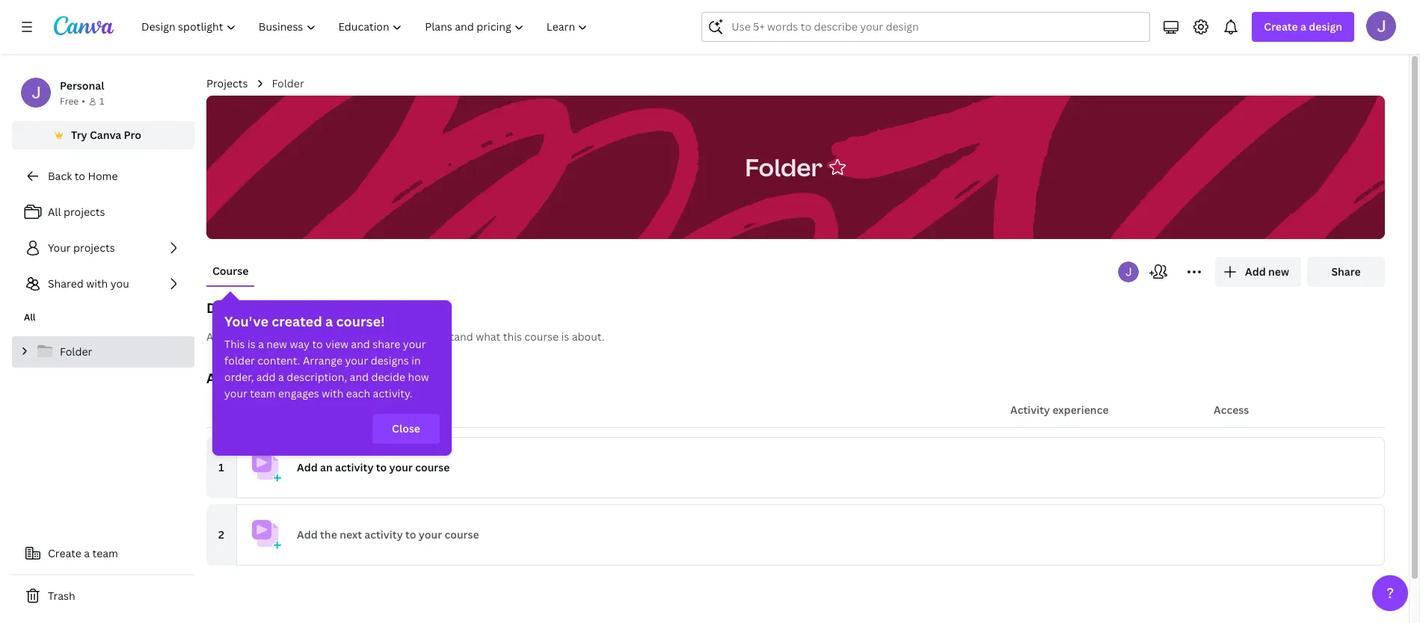 Task type: locate. For each thing, give the bounding box(es) containing it.
shared
[[48, 277, 84, 291]]

add
[[1246, 265, 1266, 279], [206, 330, 227, 344], [297, 461, 318, 475], [297, 528, 318, 542]]

try
[[71, 128, 87, 142]]

0 vertical spatial 1
[[99, 95, 104, 108]]

engages
[[278, 387, 319, 401]]

personal
[[60, 79, 104, 93]]

1 horizontal spatial folder link
[[272, 76, 304, 92]]

0 vertical spatial all
[[48, 205, 61, 219]]

0 vertical spatial projects
[[64, 205, 105, 219]]

a inside create a team button
[[84, 547, 90, 561]]

1
[[99, 95, 104, 108], [219, 461, 224, 475]]

each
[[346, 387, 370, 401]]

help
[[312, 330, 334, 344]]

new up content. on the left of the page
[[267, 337, 287, 352]]

a up "view"
[[325, 313, 333, 331]]

new inside 'you've created a course! this is a new way to view and share your folder content. arrange your designs in order, add a description, and decide how your team engages with each activity.'
[[267, 337, 287, 352]]

a up 'folder'
[[230, 330, 235, 344]]

close button
[[373, 414, 440, 444]]

course
[[212, 264, 249, 278]]

0 horizontal spatial is
[[248, 337, 256, 352]]

team
[[336, 330, 362, 344], [250, 387, 276, 401], [92, 547, 118, 561]]

add new
[[1246, 265, 1290, 279]]

with left "you"
[[86, 277, 108, 291]]

try canva pro
[[71, 128, 141, 142]]

to right next
[[406, 528, 416, 542]]

create a design button
[[1253, 12, 1355, 42]]

activity
[[1011, 403, 1050, 417]]

0 vertical spatial folder
[[272, 76, 304, 91]]

0 vertical spatial with
[[86, 277, 108, 291]]

0 horizontal spatial folder link
[[12, 337, 195, 368]]

activity inside dropdown button
[[335, 461, 374, 475]]

create
[[1265, 19, 1299, 34], [48, 547, 81, 561]]

in
[[412, 354, 421, 368]]

back to home link
[[12, 162, 195, 192]]

1 horizontal spatial new
[[1269, 265, 1290, 279]]

to inside button
[[298, 330, 309, 344]]

0 vertical spatial new
[[1269, 265, 1290, 279]]

to inside dropdown button
[[376, 461, 387, 475]]

1 horizontal spatial all
[[48, 205, 61, 219]]

add an activity to your course button
[[236, 438, 1386, 499]]

1 vertical spatial course
[[415, 461, 450, 475]]

course button
[[206, 257, 255, 286]]

1 vertical spatial folder
[[745, 151, 823, 183]]

team inside 'you've created a course! this is a new way to view and share your folder content. arrange your designs in order, add a description, and decide how your team engages with each activity.'
[[250, 387, 276, 401]]

0 horizontal spatial create
[[48, 547, 81, 561]]

create left design
[[1265, 19, 1299, 34]]

list
[[12, 198, 195, 299]]

1 vertical spatial team
[[250, 387, 276, 401]]

0 vertical spatial create
[[1265, 19, 1299, 34]]

0 vertical spatial team
[[336, 330, 362, 344]]

you've
[[224, 313, 269, 331]]

create a team button
[[12, 539, 195, 569]]

about.
[[572, 330, 605, 344]]

is inside button
[[562, 330, 570, 344]]

share
[[373, 337, 401, 352]]

is left about.
[[562, 330, 570, 344]]

0 horizontal spatial team
[[92, 547, 118, 561]]

to
[[75, 169, 85, 183], [298, 330, 309, 344], [312, 337, 323, 352], [376, 461, 387, 475], [406, 528, 416, 542]]

close
[[392, 422, 420, 436]]

your
[[403, 337, 426, 352], [345, 354, 368, 368], [224, 387, 248, 401], [389, 461, 413, 475], [419, 528, 442, 542]]

0 horizontal spatial folder
[[60, 345, 92, 359]]

0 horizontal spatial 1
[[99, 95, 104, 108]]

list containing all projects
[[12, 198, 195, 299]]

projects
[[64, 205, 105, 219], [73, 241, 115, 255]]

course inside dropdown button
[[415, 461, 450, 475]]

add for add a description to help team members understand what this course is about.
[[206, 330, 227, 344]]

add new button
[[1216, 257, 1302, 287]]

activity.
[[373, 387, 413, 401]]

order,
[[224, 370, 254, 385]]

1 vertical spatial 1
[[219, 461, 224, 475]]

1 vertical spatial and
[[350, 370, 369, 385]]

1 vertical spatial all
[[24, 311, 36, 324]]

create inside dropdown button
[[1265, 19, 1299, 34]]

1 vertical spatial new
[[267, 337, 287, 352]]

0 vertical spatial activity
[[335, 461, 374, 475]]

all inside list
[[48, 205, 61, 219]]

activity right next
[[365, 528, 403, 542]]

with down description,
[[322, 387, 344, 401]]

projects right your
[[73, 241, 115, 255]]

folder
[[224, 354, 255, 368]]

way
[[290, 337, 310, 352]]

and
[[351, 337, 370, 352], [350, 370, 369, 385]]

0 horizontal spatial all
[[24, 311, 36, 324]]

and up 'each'
[[350, 370, 369, 385]]

folder inside button
[[745, 151, 823, 183]]

1 right • at the left
[[99, 95, 104, 108]]

add inside dropdown button
[[297, 461, 318, 475]]

1 vertical spatial create
[[48, 547, 81, 561]]

create inside button
[[48, 547, 81, 561]]

with inside 'link'
[[86, 277, 108, 291]]

create for create a team
[[48, 547, 81, 561]]

trash
[[48, 590, 75, 604]]

all for all projects
[[48, 205, 61, 219]]

design
[[1309, 19, 1343, 34]]

your inside dropdown button
[[389, 461, 413, 475]]

add inside dropdown button
[[1246, 265, 1266, 279]]

team right help
[[336, 330, 362, 344]]

a up trash link
[[84, 547, 90, 561]]

the
[[320, 528, 337, 542]]

new left 'share'
[[1269, 265, 1290, 279]]

an
[[320, 461, 333, 475]]

folder
[[272, 76, 304, 91], [745, 151, 823, 183], [60, 345, 92, 359]]

1 vertical spatial projects
[[73, 241, 115, 255]]

team down add
[[250, 387, 276, 401]]

back to home
[[48, 169, 118, 183]]

folder link down shared with you 'link' on the left top of the page
[[12, 337, 195, 368]]

back
[[48, 169, 72, 183]]

folder link
[[272, 76, 304, 92], [12, 337, 195, 368]]

projects down back to home at the top of the page
[[64, 205, 105, 219]]

folder button
[[738, 144, 830, 191]]

team up trash link
[[92, 547, 118, 561]]

None search field
[[702, 12, 1151, 42]]

activity
[[335, 461, 374, 475], [365, 528, 403, 542]]

to down close button
[[376, 461, 387, 475]]

to left help
[[298, 330, 309, 344]]

course
[[525, 330, 559, 344], [415, 461, 450, 475], [445, 528, 479, 542]]

1 horizontal spatial 1
[[219, 461, 224, 475]]

create up trash
[[48, 547, 81, 561]]

0 horizontal spatial new
[[267, 337, 287, 352]]

you
[[111, 277, 129, 291]]

description,
[[287, 370, 347, 385]]

0 horizontal spatial with
[[86, 277, 108, 291]]

1 down '#' on the left bottom of page
[[219, 461, 224, 475]]

to up arrange
[[312, 337, 323, 352]]

0 vertical spatial course
[[525, 330, 559, 344]]

and down "course!"
[[351, 337, 370, 352]]

is right this at the bottom of page
[[248, 337, 256, 352]]

folder link right "projects" link
[[272, 76, 304, 92]]

new
[[1269, 265, 1290, 279], [267, 337, 287, 352]]

add
[[256, 370, 276, 385]]

arrange
[[303, 354, 343, 368]]

share button
[[1308, 257, 1386, 287]]

to inside 'you've created a course! this is a new way to view and share your folder content. arrange your designs in order, add a description, and decide how your team engages with each activity.'
[[312, 337, 323, 352]]

2 horizontal spatial folder
[[745, 151, 823, 183]]

a left design
[[1301, 19, 1307, 34]]

a
[[1301, 19, 1307, 34], [325, 313, 333, 331], [230, 330, 235, 344], [258, 337, 264, 352], [278, 370, 284, 385], [84, 547, 90, 561]]

add for add an activity to your course
[[297, 461, 318, 475]]

1 horizontal spatial create
[[1265, 19, 1299, 34]]

description
[[238, 330, 296, 344]]

add inside button
[[206, 330, 227, 344]]

all
[[48, 205, 61, 219], [24, 311, 36, 324]]

1 horizontal spatial is
[[562, 330, 570, 344]]

1 horizontal spatial folder
[[272, 76, 304, 91]]

1 vertical spatial activity
[[365, 528, 403, 542]]

course inside button
[[525, 330, 559, 344]]

is
[[562, 330, 570, 344], [248, 337, 256, 352]]

1 horizontal spatial team
[[250, 387, 276, 401]]

activity right the an
[[335, 461, 374, 475]]

1 horizontal spatial with
[[322, 387, 344, 401]]

with
[[86, 277, 108, 291], [322, 387, 344, 401]]

1 vertical spatial with
[[322, 387, 344, 401]]

your projects link
[[12, 233, 195, 263]]



Task type: describe. For each thing, give the bounding box(es) containing it.
is inside 'you've created a course! this is a new way to view and share your folder content. arrange your designs in order, add a description, and decide how your team engages with each activity.'
[[248, 337, 256, 352]]

add the next activity to your course
[[297, 528, 479, 542]]

2 vertical spatial team
[[92, 547, 118, 561]]

created
[[272, 313, 322, 331]]

add for add the next activity to your course
[[297, 528, 318, 542]]

shared with you
[[48, 277, 129, 291]]

folder for folder link to the top
[[272, 76, 304, 91]]

members
[[365, 330, 412, 344]]

a right add
[[278, 370, 284, 385]]

trash link
[[12, 582, 195, 612]]

add an activity to your course
[[297, 461, 450, 475]]

projects for all projects
[[64, 205, 105, 219]]

understand
[[415, 330, 473, 344]]

•
[[82, 95, 85, 108]]

add a description to help team members understand what this course is about. button
[[206, 329, 1386, 346]]

title
[[245, 403, 268, 417]]

description
[[206, 299, 284, 317]]

create for create a design
[[1265, 19, 1299, 34]]

projects link
[[206, 76, 248, 92]]

add a description to help team members understand what this course is about.
[[206, 330, 605, 344]]

2 vertical spatial folder
[[60, 345, 92, 359]]

free
[[60, 95, 79, 108]]

your
[[48, 241, 71, 255]]

shared with you link
[[12, 269, 195, 299]]

pro
[[124, 128, 141, 142]]

view
[[326, 337, 349, 352]]

0 vertical spatial and
[[351, 337, 370, 352]]

access
[[1214, 403, 1250, 417]]

0 vertical spatial folder link
[[272, 76, 304, 92]]

Search search field
[[732, 13, 1121, 41]]

try canva pro button
[[12, 121, 195, 150]]

top level navigation element
[[132, 12, 601, 42]]

all projects
[[48, 205, 105, 219]]

jacob simon image
[[1367, 11, 1397, 41]]

to right back
[[75, 169, 85, 183]]

create a design
[[1265, 19, 1343, 34]]

decide
[[371, 370, 406, 385]]

what
[[476, 330, 501, 344]]

folder for folder button
[[745, 151, 823, 183]]

this
[[503, 330, 522, 344]]

2 vertical spatial course
[[445, 528, 479, 542]]

course!
[[336, 313, 385, 331]]

share
[[1332, 265, 1361, 279]]

canva
[[90, 128, 121, 142]]

all for all
[[24, 311, 36, 324]]

a inside "create a design" dropdown button
[[1301, 19, 1307, 34]]

designs
[[371, 354, 409, 368]]

projects
[[206, 76, 248, 91]]

projects for your projects
[[73, 241, 115, 255]]

your projects
[[48, 241, 115, 255]]

activities
[[206, 370, 269, 388]]

content.
[[258, 354, 300, 368]]

next
[[340, 528, 362, 542]]

experience
[[1053, 403, 1109, 417]]

a inside add a description to help team members understand what this course is about. button
[[230, 330, 235, 344]]

you've created a course! this is a new way to view and share your folder content. arrange your designs in order, add a description, and decide how your team engages with each activity.
[[224, 313, 429, 401]]

2 horizontal spatial team
[[336, 330, 362, 344]]

how
[[408, 370, 429, 385]]

home
[[88, 169, 118, 183]]

1 vertical spatial folder link
[[12, 337, 195, 368]]

this
[[224, 337, 245, 352]]

2
[[219, 528, 224, 542]]

free •
[[60, 95, 85, 108]]

a up content. on the left of the page
[[258, 337, 264, 352]]

new inside add new dropdown button
[[1269, 265, 1290, 279]]

#
[[218, 403, 225, 417]]

all projects link
[[12, 198, 195, 227]]

activity experience
[[1011, 403, 1109, 417]]

with inside 'you've created a course! this is a new way to view and share your folder content. arrange your designs in order, add a description, and decide how your team engages with each activity.'
[[322, 387, 344, 401]]

create a team
[[48, 547, 118, 561]]

add for add new
[[1246, 265, 1266, 279]]



Task type: vqa. For each thing, say whether or not it's contained in the screenshot.
top ALL
yes



